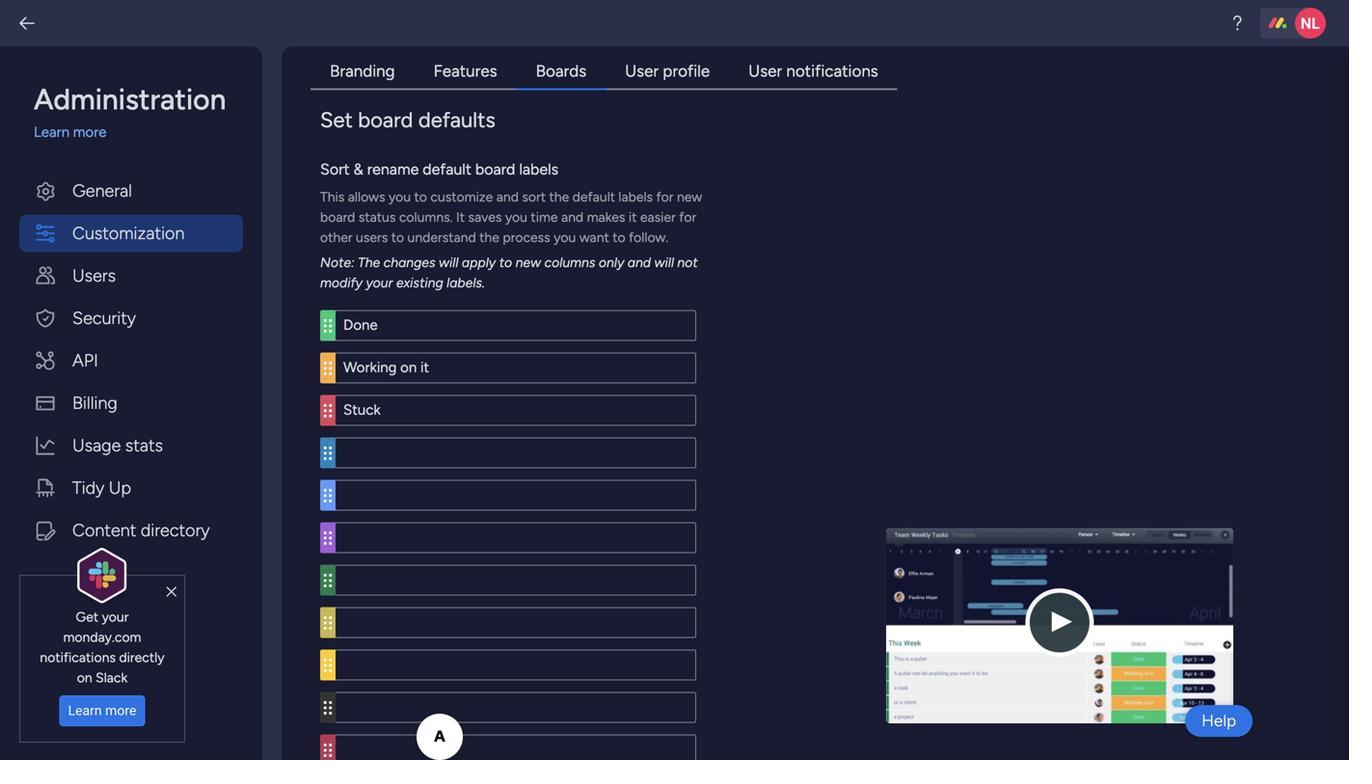 Task type: vqa. For each thing, say whether or not it's contained in the screenshot.
17
no



Task type: locate. For each thing, give the bounding box(es) containing it.
1 vertical spatial new
[[516, 254, 541, 271]]

will
[[439, 254, 459, 271], [655, 254, 674, 271]]

1 vertical spatial learn
[[68, 703, 102, 719]]

learn
[[34, 124, 70, 141], [68, 703, 102, 719]]

new down process
[[516, 254, 541, 271]]

and down 'follow.'
[[628, 254, 651, 271]]

0 vertical spatial for
[[657, 189, 674, 205]]

tidy up
[[72, 478, 131, 498]]

board up customize
[[476, 160, 516, 179]]

sort & rename default board labels
[[320, 160, 559, 179]]

and
[[497, 189, 519, 205], [562, 209, 584, 225], [628, 254, 651, 271]]

content directory
[[72, 520, 210, 541]]

modify
[[320, 275, 363, 291]]

usage stats button
[[19, 427, 243, 465]]

time
[[531, 209, 558, 225]]

dapulse x slim image
[[1205, 542, 1219, 561], [167, 584, 177, 601]]

user notifications
[[749, 61, 879, 81]]

1 horizontal spatial user
[[749, 61, 783, 81]]

1 vertical spatial more
[[105, 703, 136, 719]]

security
[[72, 308, 136, 329]]

default inside this allows you to customize and sort the default labels for new board status columns. it saves you time and makes it easier for other users to understand the process you want to follow. note: the changes will apply to new columns only and will not modify your existing labels.
[[573, 189, 616, 205]]

want
[[580, 229, 610, 246]]

for up easier
[[657, 189, 674, 205]]

more down slack
[[105, 703, 136, 719]]

more inside button
[[105, 703, 136, 719]]

0 horizontal spatial will
[[439, 254, 459, 271]]

1 vertical spatial default
[[573, 189, 616, 205]]

customization button
[[19, 215, 243, 252]]

this
[[320, 189, 345, 205]]

stats
[[125, 435, 163, 456]]

learn down the on
[[68, 703, 102, 719]]

will down understand
[[439, 254, 459, 271]]

user profile link
[[606, 54, 730, 90]]

0 vertical spatial your
[[366, 275, 393, 291]]

1 vertical spatial labels
[[619, 189, 653, 205]]

the
[[549, 189, 569, 205], [480, 229, 500, 246]]

1 horizontal spatial you
[[505, 209, 528, 225]]

process
[[503, 229, 551, 246]]

labels up 'it'
[[619, 189, 653, 205]]

1 vertical spatial notifications
[[40, 649, 116, 666]]

the up time
[[549, 189, 569, 205]]

labels
[[519, 160, 559, 179], [619, 189, 653, 205]]

0 vertical spatial the
[[549, 189, 569, 205]]

1 horizontal spatial will
[[655, 254, 674, 271]]

0 horizontal spatial for
[[657, 189, 674, 205]]

0 vertical spatial learn
[[34, 124, 70, 141]]

administration
[[34, 82, 226, 117]]

user
[[625, 61, 659, 81], [749, 61, 783, 81]]

labels up the sort
[[519, 160, 559, 179]]

0 vertical spatial new
[[677, 189, 703, 205]]

2 user from the left
[[749, 61, 783, 81]]

and right time
[[562, 209, 584, 225]]

customize
[[431, 189, 493, 205]]

the down the 'saves' on the left top of the page
[[480, 229, 500, 246]]

billing
[[72, 393, 118, 413]]

board
[[358, 107, 413, 133], [476, 160, 516, 179], [320, 209, 355, 225]]

1 user from the left
[[625, 61, 659, 81]]

learn more link
[[34, 122, 243, 143]]

0 vertical spatial labels
[[519, 160, 559, 179]]

default up makes
[[573, 189, 616, 205]]

0 vertical spatial more
[[73, 124, 107, 141]]

the
[[358, 254, 380, 271]]

you down rename
[[389, 189, 411, 205]]

you up columns
[[554, 229, 576, 246]]

to
[[414, 189, 427, 205], [391, 229, 404, 246], [613, 229, 626, 246], [499, 254, 512, 271]]

1 horizontal spatial labels
[[619, 189, 653, 205]]

content
[[72, 520, 136, 541]]

0 horizontal spatial and
[[497, 189, 519, 205]]

to down makes
[[613, 229, 626, 246]]

2 vertical spatial board
[[320, 209, 355, 225]]

user right profile
[[749, 61, 783, 81]]

learn inside administration learn more
[[34, 124, 70, 141]]

back to workspace image
[[17, 14, 37, 33]]

your down the at the top left of the page
[[366, 275, 393, 291]]

0 vertical spatial and
[[497, 189, 519, 205]]

0 horizontal spatial board
[[320, 209, 355, 225]]

default
[[423, 160, 472, 179], [573, 189, 616, 205]]

your
[[366, 275, 393, 291], [102, 609, 129, 625]]

notifications
[[787, 61, 879, 81], [40, 649, 116, 666]]

monday.com
[[63, 629, 141, 645]]

more down administration
[[73, 124, 107, 141]]

2 horizontal spatial board
[[476, 160, 516, 179]]

0 vertical spatial default
[[423, 160, 472, 179]]

api
[[72, 350, 98, 371]]

learn more
[[68, 703, 136, 719]]

this allows you to customize and sort the default labels for new board status columns. it saves you time and makes it easier for other users to understand the process you want to follow. note: the changes will apply to new columns only and will not modify your existing labels.
[[320, 189, 703, 291]]

for right easier
[[680, 209, 697, 225]]

1 horizontal spatial for
[[680, 209, 697, 225]]

more
[[73, 124, 107, 141], [105, 703, 136, 719]]

saves
[[468, 209, 502, 225]]

1 will from the left
[[439, 254, 459, 271]]

columns.
[[399, 209, 453, 225]]

on
[[77, 669, 92, 686]]

0 horizontal spatial labels
[[519, 160, 559, 179]]

branding link
[[311, 54, 415, 90]]

your up 'monday.com'
[[102, 609, 129, 625]]

None text field
[[336, 353, 697, 384], [336, 438, 697, 468], [336, 607, 697, 638], [336, 692, 697, 723], [336, 735, 697, 760], [336, 353, 697, 384], [336, 438, 697, 468], [336, 607, 697, 638], [336, 692, 697, 723], [336, 735, 697, 760]]

set board defaults
[[320, 107, 496, 133]]

to right the apply
[[499, 254, 512, 271]]

will left not at right top
[[655, 254, 674, 271]]

1 horizontal spatial dapulse x slim image
[[1205, 542, 1219, 561]]

default up customize
[[423, 160, 472, 179]]

billing button
[[19, 385, 243, 422]]

note:
[[320, 254, 355, 271]]

board right the set
[[358, 107, 413, 133]]

0 horizontal spatial your
[[102, 609, 129, 625]]

new up not at right top
[[677, 189, 703, 205]]

1 vertical spatial board
[[476, 160, 516, 179]]

1 horizontal spatial and
[[562, 209, 584, 225]]

new
[[677, 189, 703, 205], [516, 254, 541, 271]]

up
[[109, 478, 131, 498]]

noah lott image
[[1296, 8, 1327, 39]]

1 vertical spatial you
[[505, 209, 528, 225]]

you
[[389, 189, 411, 205], [505, 209, 528, 225], [554, 229, 576, 246]]

0 horizontal spatial notifications
[[40, 649, 116, 666]]

for
[[657, 189, 674, 205], [680, 209, 697, 225]]

and left the sort
[[497, 189, 519, 205]]

slack
[[96, 669, 128, 686]]

tidy
[[72, 478, 104, 498]]

board up "other"
[[320, 209, 355, 225]]

0 horizontal spatial new
[[516, 254, 541, 271]]

2 will from the left
[[655, 254, 674, 271]]

0 horizontal spatial user
[[625, 61, 659, 81]]

user left profile
[[625, 61, 659, 81]]

learn down administration
[[34, 124, 70, 141]]

2 vertical spatial and
[[628, 254, 651, 271]]

1 vertical spatial your
[[102, 609, 129, 625]]

1 horizontal spatial board
[[358, 107, 413, 133]]

allows
[[348, 189, 385, 205]]

users button
[[19, 257, 243, 295]]

2 horizontal spatial you
[[554, 229, 576, 246]]

general button
[[19, 172, 243, 210]]

0 vertical spatial notifications
[[787, 61, 879, 81]]

None text field
[[336, 310, 697, 341], [336, 395, 697, 426], [336, 480, 697, 511], [336, 522, 697, 553], [336, 565, 697, 596], [336, 650, 697, 681], [336, 310, 697, 341], [336, 395, 697, 426], [336, 480, 697, 511], [336, 522, 697, 553], [336, 565, 697, 596], [336, 650, 697, 681]]

tidy up button
[[19, 469, 243, 507]]

0 horizontal spatial dapulse x slim image
[[167, 584, 177, 601]]

usage
[[72, 435, 121, 456]]

0 vertical spatial you
[[389, 189, 411, 205]]

0 horizontal spatial the
[[480, 229, 500, 246]]

1 horizontal spatial default
[[573, 189, 616, 205]]

1 horizontal spatial your
[[366, 275, 393, 291]]

usage stats
[[72, 435, 163, 456]]

learn inside button
[[68, 703, 102, 719]]

2 vertical spatial you
[[554, 229, 576, 246]]

board inside this allows you to customize and sort the default labels for new board status columns. it saves you time and makes it easier for other users to understand the process you want to follow. note: the changes will apply to new columns only and will not modify your existing labels.
[[320, 209, 355, 225]]

content directory button
[[19, 512, 243, 549]]

not
[[678, 254, 698, 271]]

columns
[[545, 254, 596, 271]]

you up process
[[505, 209, 528, 225]]



Task type: describe. For each thing, give the bounding box(es) containing it.
0 horizontal spatial you
[[389, 189, 411, 205]]

understand
[[408, 229, 476, 246]]

1 vertical spatial dapulse x slim image
[[167, 584, 177, 601]]

user profile
[[625, 61, 710, 81]]

only
[[599, 254, 625, 271]]

0 horizontal spatial default
[[423, 160, 472, 179]]

boards link
[[517, 54, 606, 90]]

sort
[[522, 189, 546, 205]]

your inside this allows you to customize and sort the default labels for new board status columns. it saves you time and makes it easier for other users to understand the process you want to follow. note: the changes will apply to new columns only and will not modify your existing labels.
[[366, 275, 393, 291]]

labels.
[[447, 275, 485, 291]]

to right users
[[391, 229, 404, 246]]

security button
[[19, 300, 243, 337]]

features
[[434, 61, 497, 81]]

directly
[[119, 649, 165, 666]]

help button
[[1186, 705, 1253, 737]]

it
[[456, 209, 465, 225]]

user for user notifications
[[749, 61, 783, 81]]

1 vertical spatial for
[[680, 209, 697, 225]]

users
[[356, 229, 388, 246]]

profile
[[663, 61, 710, 81]]

other
[[320, 229, 353, 246]]

branding
[[330, 61, 395, 81]]

1 vertical spatial the
[[480, 229, 500, 246]]

defaults
[[419, 107, 496, 133]]

existing
[[396, 275, 444, 291]]

learn more button
[[59, 696, 145, 727]]

directory
[[141, 520, 210, 541]]

2 horizontal spatial and
[[628, 254, 651, 271]]

user notifications link
[[730, 54, 898, 90]]

help image
[[1228, 14, 1248, 33]]

help
[[1202, 711, 1237, 731]]

notifications inside get your monday.com notifications directly on slack
[[40, 649, 116, 666]]

0 vertical spatial board
[[358, 107, 413, 133]]

1 horizontal spatial notifications
[[787, 61, 879, 81]]

makes
[[587, 209, 626, 225]]

apply
[[462, 254, 496, 271]]

set
[[320, 107, 353, 133]]

1 vertical spatial and
[[562, 209, 584, 225]]

your inside get your monday.com notifications directly on slack
[[102, 609, 129, 625]]

api button
[[19, 342, 243, 380]]

it
[[629, 209, 637, 225]]

to up the columns.
[[414, 189, 427, 205]]

sort
[[320, 160, 350, 179]]

drag anchor 3 image
[[320, 735, 336, 760]]

features link
[[415, 54, 517, 90]]

&
[[354, 160, 364, 179]]

boards
[[536, 61, 587, 81]]

get your monday.com notifications directly on slack
[[40, 609, 165, 686]]

0 vertical spatial dapulse x slim image
[[1205, 542, 1219, 561]]

changes
[[384, 254, 436, 271]]

1 horizontal spatial new
[[677, 189, 703, 205]]

more inside administration learn more
[[73, 124, 107, 141]]

status
[[359, 209, 396, 225]]

easier
[[641, 209, 676, 225]]

get
[[76, 609, 99, 625]]

user for user profile
[[625, 61, 659, 81]]

rename
[[367, 160, 419, 179]]

administration learn more
[[34, 82, 226, 141]]

follow.
[[629, 229, 669, 246]]

users
[[72, 265, 116, 286]]

labels inside this allows you to customize and sort the default labels for new board status columns. it saves you time and makes it easier for other users to understand the process you want to follow. note: the changes will apply to new columns only and will not modify your existing labels.
[[619, 189, 653, 205]]

general
[[72, 180, 132, 201]]

1 horizontal spatial the
[[549, 189, 569, 205]]

customization
[[72, 223, 185, 244]]



